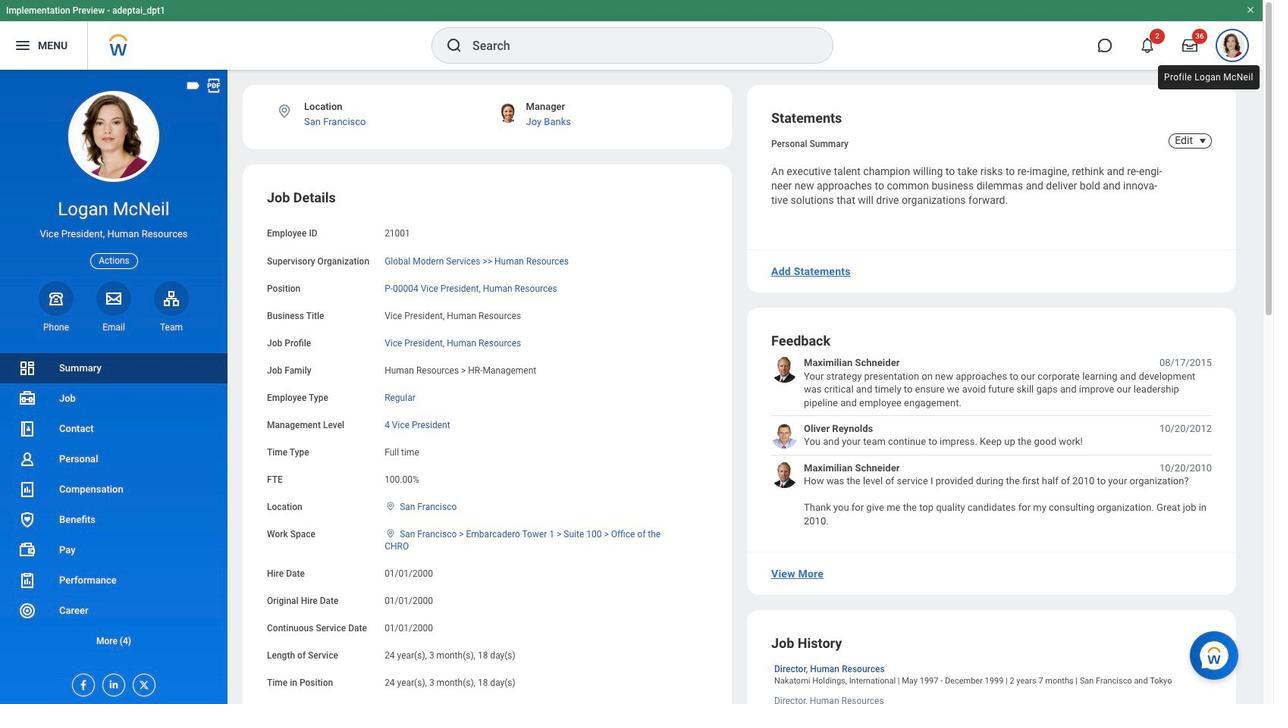 Task type: locate. For each thing, give the bounding box(es) containing it.
close environment banner image
[[1246, 5, 1255, 14]]

view team image
[[162, 290, 181, 308]]

banner
[[0, 0, 1263, 70]]

employee's photo (maximilian schneider) image up employee's photo (oliver reynolds)
[[771, 357, 798, 383]]

1 horizontal spatial location image
[[385, 502, 397, 512]]

career image
[[18, 602, 36, 620]]

benefits image
[[18, 511, 36, 529]]

summary image
[[18, 360, 36, 378]]

phone logan mcneil element
[[39, 321, 74, 334]]

tag image
[[185, 77, 202, 94]]

group
[[267, 189, 708, 705]]

personal summary element
[[771, 136, 849, 149]]

list
[[0, 353, 228, 657], [771, 357, 1212, 528]]

employee's photo (oliver reynolds) image
[[771, 422, 798, 449]]

0 horizontal spatial location image
[[276, 103, 293, 120]]

navigation pane region
[[0, 70, 228, 705]]

0 horizontal spatial list
[[0, 353, 228, 657]]

employee's photo (maximilian schneider) image
[[771, 357, 798, 383], [771, 462, 798, 488]]

mail image
[[105, 290, 123, 308]]

0 vertical spatial employee's photo (maximilian schneider) image
[[771, 357, 798, 383]]

search image
[[445, 36, 463, 55]]

location image
[[276, 103, 293, 120], [385, 502, 397, 512]]

location image
[[385, 529, 397, 540]]

pay image
[[18, 542, 36, 560]]

inbox large image
[[1182, 38, 1198, 53]]

email logan mcneil element
[[96, 321, 131, 334]]

profile logan mcneil image
[[1220, 33, 1245, 61]]

1 vertical spatial employee's photo (maximilian schneider) image
[[771, 462, 798, 488]]

Search Workday  search field
[[473, 29, 802, 62]]

justify image
[[14, 36, 32, 55]]

job image
[[18, 390, 36, 408]]

tooltip
[[1155, 62, 1263, 93]]

employee's photo (maximilian schneider) image down employee's photo (oliver reynolds)
[[771, 462, 798, 488]]

compensation image
[[18, 481, 36, 499]]



Task type: vqa. For each thing, say whether or not it's contained in the screenshot.
Search Workday Search Box
yes



Task type: describe. For each thing, give the bounding box(es) containing it.
phone image
[[46, 290, 67, 308]]

view printable version (pdf) image
[[206, 77, 222, 94]]

facebook image
[[73, 675, 90, 692]]

x image
[[133, 675, 150, 692]]

1 vertical spatial location image
[[385, 502, 397, 512]]

full time element
[[385, 445, 419, 458]]

contact image
[[18, 420, 36, 438]]

personal image
[[18, 451, 36, 469]]

2 employee's photo (maximilian schneider) image from the top
[[771, 462, 798, 488]]

performance image
[[18, 572, 36, 590]]

1 horizontal spatial list
[[771, 357, 1212, 528]]

1 employee's photo (maximilian schneider) image from the top
[[771, 357, 798, 383]]

team logan mcneil element
[[154, 321, 189, 334]]

0 vertical spatial location image
[[276, 103, 293, 120]]

notifications large image
[[1140, 38, 1155, 53]]

linkedin image
[[103, 675, 120, 691]]



